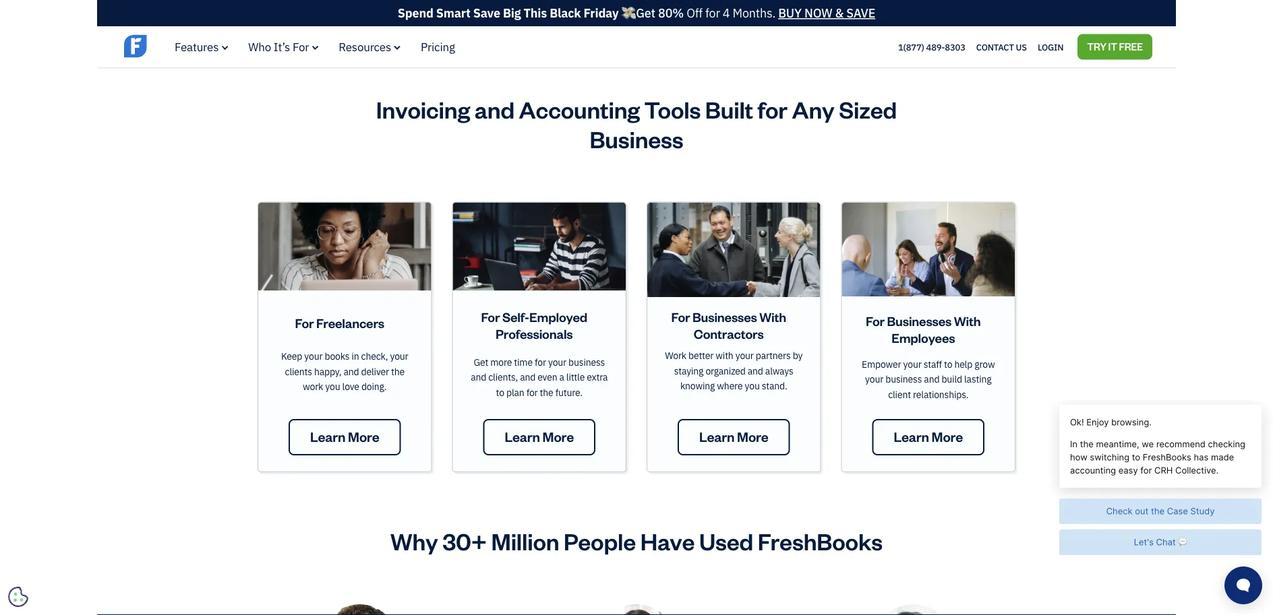 Task type: vqa. For each thing, say whether or not it's contained in the screenshot.
Nice Reply Award Image
no



Task type: describe. For each thing, give the bounding box(es) containing it.
learn more link for for businesses with contractors
[[678, 420, 790, 456]]

more for for businesses with employees
[[932, 428, 963, 446]]

more
[[491, 356, 512, 369]]

cookie preferences image
[[8, 588, 28, 608]]

staying
[[674, 365, 704, 377]]

489-
[[927, 41, 945, 53]]

spend smart save big this black friday 💸 get 80% off for 4 months. buy now & save
[[398, 5, 876, 21]]

stand.
[[762, 380, 788, 393]]

even
[[538, 371, 557, 384]]

pricing link
[[421, 39, 455, 54]]

businesses for employees
[[887, 313, 952, 329]]

work better with your partners by staying organized and always knowing where you stand.
[[665, 350, 803, 393]]

built
[[706, 94, 753, 124]]

it
[[1109, 40, 1118, 53]]

where
[[717, 380, 743, 393]]

clients
[[285, 366, 312, 378]]

extra
[[587, 371, 608, 384]]

in
[[352, 350, 359, 363]]

used
[[700, 527, 754, 557]]

learn for for businesses with contractors
[[700, 428, 735, 446]]

always
[[766, 365, 794, 377]]

for for contractors
[[672, 309, 690, 326]]

login link
[[1038, 38, 1064, 56]]

your down empower
[[866, 373, 884, 386]]

4
[[723, 5, 730, 21]]

buy
[[779, 5, 802, 21]]

help
[[955, 358, 973, 371]]

it's
[[274, 39, 290, 54]]

off
[[687, 5, 703, 21]]

professionals
[[496, 326, 573, 342]]

little
[[567, 371, 585, 384]]

and for for freelancers
[[344, 366, 359, 378]]

try it free
[[1088, 40, 1143, 53]]

learn more link for for freelancers
[[289, 420, 401, 456]]

future.
[[556, 387, 583, 399]]

your up the happy,
[[304, 350, 323, 363]]

for right plan on the left bottom of the page
[[527, 387, 538, 399]]

work
[[665, 350, 687, 362]]

with for employees
[[954, 313, 981, 329]]

pricing
[[421, 39, 455, 54]]

features
[[175, 39, 219, 54]]

contact us
[[977, 41, 1027, 53]]

and for for self-employed professionals
[[520, 371, 536, 384]]

keep your books in check, your clients happy, and deliver the work you love doing.
[[281, 350, 408, 393]]

better
[[689, 350, 714, 362]]

resources link
[[339, 39, 401, 54]]

30+
[[443, 527, 487, 557]]

knowing
[[681, 380, 715, 393]]

resources
[[339, 39, 391, 54]]

1 horizontal spatial get
[[636, 5, 656, 21]]

get more time for your business and clients, and even a little extra to plan for the future.
[[471, 356, 608, 399]]

this
[[524, 5, 547, 21]]

try
[[1088, 40, 1107, 53]]

for right it's
[[293, 39, 309, 54]]

doing.
[[362, 381, 387, 393]]

for self-employed professionals
[[481, 309, 588, 342]]

learn more for for businesses with contractors
[[700, 428, 769, 446]]

contact us link
[[977, 38, 1027, 56]]

1(877) 489-8303 link
[[899, 41, 966, 53]]

months.
[[733, 5, 776, 21]]

now
[[805, 5, 833, 21]]

and for for businesses with employees
[[924, 373, 940, 386]]

learn more link for for self-employed professionals
[[483, 420, 596, 456]]

&
[[836, 5, 844, 21]]

cookie consent banner dialog
[[10, 450, 212, 606]]

save
[[847, 5, 876, 21]]

freelancers
[[316, 315, 384, 331]]

learn for for businesses with employees
[[894, 428, 929, 446]]

contact
[[977, 41, 1014, 53]]

client
[[889, 388, 911, 401]]

a
[[560, 371, 564, 384]]

us
[[1016, 41, 1027, 53]]

businesses with employees image
[[842, 203, 1015, 297]]

for up keep
[[295, 315, 314, 331]]

you for freelancers
[[325, 381, 340, 393]]

80%
[[658, 5, 684, 21]]

empower your staff to help grow your business and build lasting client relationships.
[[862, 358, 995, 401]]

invoicing and accounting tools built for any sized business
[[376, 94, 897, 154]]

your inside "get more time for your business and clients, and even a little extra to plan for the future."
[[548, 356, 567, 369]]

build
[[942, 373, 963, 386]]

1(877) 489-8303
[[899, 41, 966, 53]]

features link
[[175, 39, 228, 54]]

freshbooks logo image
[[124, 34, 229, 59]]

more for for self-employed professionals
[[543, 428, 574, 446]]

have
[[641, 527, 695, 557]]

your left staff
[[904, 358, 922, 371]]

happy,
[[314, 366, 342, 378]]



Task type: locate. For each thing, give the bounding box(es) containing it.
more for for businesses with contractors
[[737, 428, 769, 446]]

learn down work
[[310, 428, 346, 446]]

learn more down relationships.
[[894, 428, 963, 446]]

for
[[706, 5, 720, 21], [758, 94, 788, 124], [535, 356, 546, 369], [527, 387, 538, 399]]

4 learn more from the left
[[700, 428, 769, 446]]

businesses
[[693, 309, 757, 326], [887, 313, 952, 329]]

to inside "get more time for your business and clients, and even a little extra to plan for the future."
[[496, 387, 505, 399]]

clients,
[[489, 371, 518, 384]]

0 vertical spatial the
[[391, 366, 405, 378]]

for up empower
[[866, 313, 885, 329]]

0 horizontal spatial to
[[496, 387, 505, 399]]

learn more for for businesses with employees
[[894, 428, 963, 446]]

4 more from the left
[[737, 428, 769, 446]]

0 horizontal spatial business
[[569, 356, 605, 369]]

business
[[590, 123, 684, 154]]

spend
[[398, 5, 434, 21]]

learn more down where
[[700, 428, 769, 446]]

with up partners
[[760, 309, 787, 326]]

and inside work better with your partners by staying organized and always knowing where you stand.
[[748, 365, 763, 377]]

more down doing.
[[348, 428, 379, 446]]

3 more from the left
[[543, 428, 574, 446]]

for inside for self-employed professionals
[[481, 309, 500, 325]]

relationships.
[[913, 388, 969, 401]]

more for for freelancers
[[348, 428, 379, 446]]

to left plan on the left bottom of the page
[[496, 387, 505, 399]]

more down stand.
[[737, 428, 769, 446]]

for inside invoicing and accounting tools built for any sized business
[[758, 94, 788, 124]]

1 vertical spatial the
[[540, 387, 554, 399]]

your right the with
[[736, 350, 754, 362]]

buy now & save link
[[779, 5, 876, 21]]

for inside for businesses with employees
[[866, 313, 885, 329]]

0 horizontal spatial with
[[760, 309, 787, 326]]

4 learn from the left
[[700, 428, 735, 446]]

books
[[325, 350, 350, 363]]

big
[[503, 5, 521, 21]]

with
[[716, 350, 734, 362]]

sized
[[839, 94, 897, 124]]

for businesses with employees
[[866, 313, 981, 346]]

why
[[391, 527, 438, 557]]

freelancers image
[[258, 203, 431, 291]]

you down the happy,
[[325, 381, 340, 393]]

you inside keep your books in check, your clients happy, and deliver the work you love doing.
[[325, 381, 340, 393]]

and inside empower your staff to help grow your business and build lasting client relationships.
[[924, 373, 940, 386]]

0 horizontal spatial you
[[325, 381, 340, 393]]

free
[[1120, 40, 1143, 53]]

for
[[293, 39, 309, 54], [481, 309, 500, 325], [672, 309, 690, 326], [866, 313, 885, 329], [295, 315, 314, 331]]

1 horizontal spatial you
[[745, 380, 760, 393]]

who
[[248, 39, 271, 54]]

save
[[473, 5, 500, 21]]

for freelancers
[[295, 315, 384, 331]]

1 horizontal spatial with
[[954, 313, 981, 329]]

0 vertical spatial business
[[569, 356, 605, 369]]

0 horizontal spatial the
[[391, 366, 405, 378]]

empower
[[862, 358, 902, 371]]

you inside work better with your partners by staying organized and always knowing where you stand.
[[745, 380, 760, 393]]

2 more from the left
[[348, 428, 379, 446]]

2 learn more link from the left
[[289, 420, 401, 456]]

learn
[[894, 428, 929, 446], [310, 428, 346, 446], [505, 428, 540, 446], [700, 428, 735, 446]]

your inside work better with your partners by staying organized and always knowing where you stand.
[[736, 350, 754, 362]]

login
[[1038, 41, 1064, 53]]

to left help
[[944, 358, 953, 371]]

8303
[[945, 41, 966, 53]]

check,
[[361, 350, 388, 363]]

0 horizontal spatial businesses
[[693, 309, 757, 326]]

business inside empower your staff to help grow your business and build lasting client relationships.
[[886, 373, 922, 386]]

2 learn from the left
[[310, 428, 346, 446]]

for left any
[[758, 94, 788, 124]]

learn more link down love
[[289, 420, 401, 456]]

who it's for link
[[248, 39, 319, 54]]

deliver
[[361, 366, 389, 378]]

by
[[793, 350, 803, 362]]

you
[[745, 380, 760, 393], [325, 381, 340, 393]]

2 learn more from the left
[[310, 428, 379, 446]]

more down relationships.
[[932, 428, 963, 446]]

4 learn more link from the left
[[678, 420, 790, 456]]

any
[[792, 94, 835, 124]]

partners
[[756, 350, 791, 362]]

1 vertical spatial business
[[886, 373, 922, 386]]

3 learn more link from the left
[[483, 420, 596, 456]]

learn down plan on the left bottom of the page
[[505, 428, 540, 446]]

1 learn more link from the left
[[873, 420, 985, 456]]

you left stand.
[[745, 380, 760, 393]]

staff
[[924, 358, 942, 371]]

your right check,
[[390, 350, 408, 363]]

people
[[564, 527, 636, 557]]

the inside keep your books in check, your clients happy, and deliver the work you love doing.
[[391, 366, 405, 378]]

💸
[[622, 5, 634, 21]]

the
[[391, 366, 405, 378], [540, 387, 554, 399]]

learn more link down relationships.
[[873, 420, 985, 456]]

businesses inside for businesses with contractors
[[693, 309, 757, 326]]

get right 💸
[[636, 5, 656, 21]]

why 30+ million people have used freshbooks
[[391, 527, 883, 557]]

businesses up contractors
[[693, 309, 757, 326]]

0 vertical spatial get
[[636, 5, 656, 21]]

1 learn from the left
[[894, 428, 929, 446]]

tools
[[645, 94, 701, 124]]

grow
[[975, 358, 995, 371]]

more down future. at the bottom of the page
[[543, 428, 574, 446]]

for left 4
[[706, 5, 720, 21]]

self-
[[503, 309, 530, 325]]

1 more from the left
[[932, 428, 963, 446]]

with inside for businesses with employees
[[954, 313, 981, 329]]

invoicing
[[376, 94, 470, 124]]

time
[[514, 356, 533, 369]]

organized
[[706, 365, 746, 377]]

you for businesses
[[745, 380, 760, 393]]

learn more down love
[[310, 428, 379, 446]]

1 horizontal spatial business
[[886, 373, 922, 386]]

freshbooks
[[758, 527, 883, 557]]

businesses up employees
[[887, 313, 952, 329]]

learn more link down plan on the left bottom of the page
[[483, 420, 596, 456]]

with inside for businesses with contractors
[[760, 309, 787, 326]]

love
[[342, 381, 359, 393]]

learn down client on the right bottom of the page
[[894, 428, 929, 446]]

accounting
[[519, 94, 640, 124]]

the right deliver
[[391, 366, 405, 378]]

business up extra
[[569, 356, 605, 369]]

3 learn more from the left
[[505, 428, 574, 446]]

for inside for businesses with contractors
[[672, 309, 690, 326]]

business inside "get more time for your business and clients, and even a little extra to plan for the future."
[[569, 356, 605, 369]]

businesses with contractors image
[[648, 203, 821, 298]]

smart
[[436, 5, 471, 21]]

for up even
[[535, 356, 546, 369]]

the inside "get more time for your business and clients, and even a little extra to plan for the future."
[[540, 387, 554, 399]]

employees
[[892, 330, 955, 346]]

self-employed professionals image
[[453, 203, 626, 291]]

and
[[475, 94, 515, 124], [748, 365, 763, 377], [344, 366, 359, 378], [471, 371, 486, 384], [520, 371, 536, 384], [924, 373, 940, 386]]

1 learn more from the left
[[894, 428, 963, 446]]

learn down where
[[700, 428, 735, 446]]

for for professionals
[[481, 309, 500, 325]]

learn for for freelancers
[[310, 428, 346, 446]]

with up help
[[954, 313, 981, 329]]

get left more
[[474, 356, 489, 369]]

with
[[760, 309, 787, 326], [954, 313, 981, 329]]

try it free link
[[1078, 34, 1153, 60]]

lasting
[[965, 373, 992, 386]]

learn more down plan on the left bottom of the page
[[505, 428, 574, 446]]

and for for businesses with contractors
[[748, 365, 763, 377]]

to inside empower your staff to help grow your business and build lasting client relationships.
[[944, 358, 953, 371]]

learn for for self-employed professionals
[[505, 428, 540, 446]]

1 vertical spatial to
[[496, 387, 505, 399]]

learn more for for self-employed professionals
[[505, 428, 574, 446]]

1 horizontal spatial businesses
[[887, 313, 952, 329]]

learn more for for freelancers
[[310, 428, 379, 446]]

and inside keep your books in check, your clients happy, and deliver the work you love doing.
[[344, 366, 359, 378]]

work
[[303, 381, 323, 393]]

employed
[[530, 309, 588, 325]]

3 learn from the left
[[505, 428, 540, 446]]

0 horizontal spatial get
[[474, 356, 489, 369]]

1 horizontal spatial to
[[944, 358, 953, 371]]

businesses for contractors
[[693, 309, 757, 326]]

business
[[569, 356, 605, 369], [886, 373, 922, 386]]

business up client on the right bottom of the page
[[886, 373, 922, 386]]

million
[[491, 527, 560, 557]]

who it's for
[[248, 39, 309, 54]]

for for employees
[[866, 313, 885, 329]]

1 vertical spatial get
[[474, 356, 489, 369]]

contractors
[[694, 326, 764, 343]]

get inside "get more time for your business and clients, and even a little extra to plan for the future."
[[474, 356, 489, 369]]

businesses inside for businesses with employees
[[887, 313, 952, 329]]

black
[[550, 5, 581, 21]]

0 vertical spatial to
[[944, 358, 953, 371]]

your
[[736, 350, 754, 362], [304, 350, 323, 363], [390, 350, 408, 363], [548, 356, 567, 369], [904, 358, 922, 371], [866, 373, 884, 386]]

learn more link down where
[[678, 420, 790, 456]]

for up work
[[672, 309, 690, 326]]

and inside invoicing and accounting tools built for any sized business
[[475, 94, 515, 124]]

the down even
[[540, 387, 554, 399]]

1 horizontal spatial the
[[540, 387, 554, 399]]

keep
[[281, 350, 302, 363]]

your up a
[[548, 356, 567, 369]]

for left self-
[[481, 309, 500, 325]]

friday
[[584, 5, 619, 21]]

more
[[932, 428, 963, 446], [348, 428, 379, 446], [543, 428, 574, 446], [737, 428, 769, 446]]

with for contractors
[[760, 309, 787, 326]]

learn more link for for businesses with employees
[[873, 420, 985, 456]]



